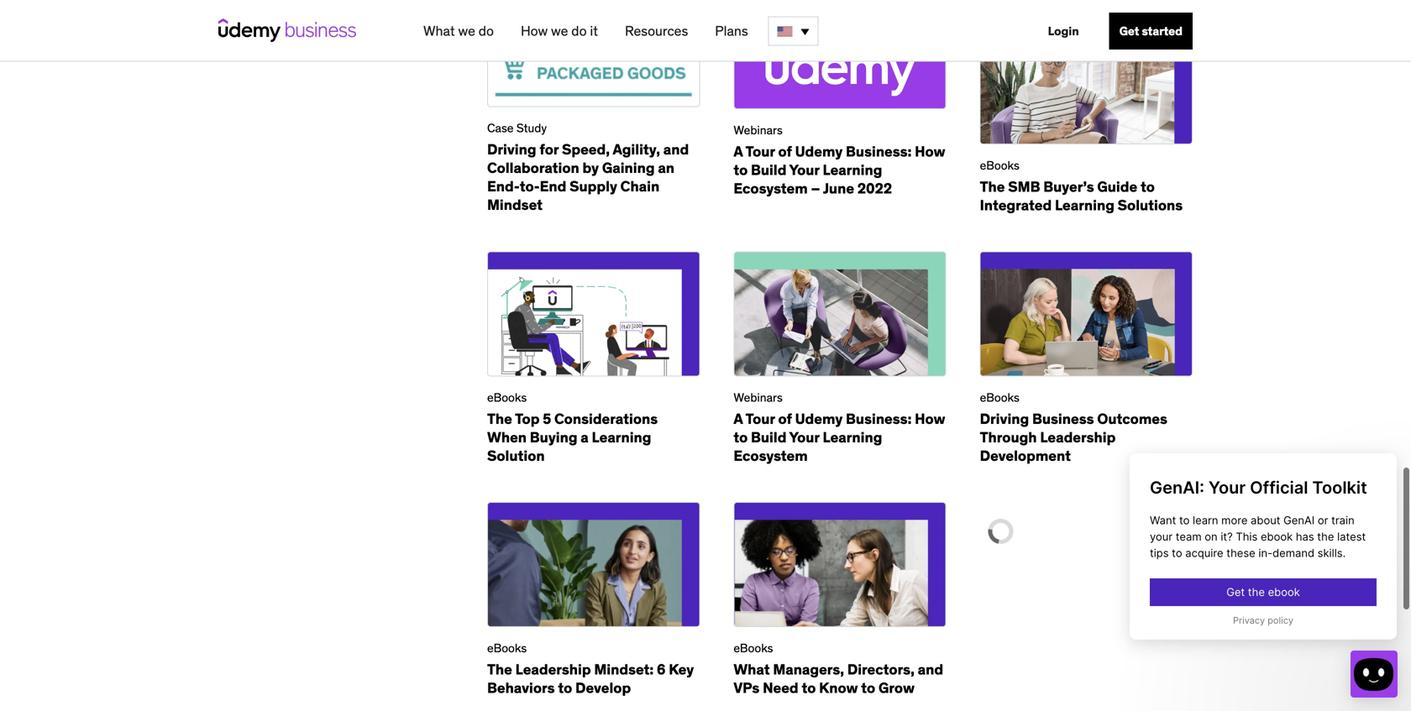 Task type: describe. For each thing, give the bounding box(es) containing it.
gaining
[[602, 159, 655, 177]]

–
[[811, 179, 821, 197]]

behaviors
[[487, 679, 555, 697]]

ecosystem for a tour of udemy business: how to build your learning ecosystem – june 2022
[[734, 179, 808, 197]]

by
[[583, 159, 599, 177]]

of for a tour of udemy business: how to build your learning ecosystem – june 2022
[[779, 142, 792, 160]]

ebooks the smb buyer's guide to integrated learning solutions
[[980, 158, 1183, 214]]

ebooks for leadership
[[487, 641, 527, 656]]

business: for a tour of udemy business: how to build your learning ecosystem – june 2022
[[846, 142, 912, 160]]

6
[[657, 661, 666, 679]]

a
[[581, 428, 589, 447]]

2022
[[858, 179, 892, 197]]

the for the smb buyer's guide to integrated learning solutions
[[980, 178, 1005, 196]]

udemy for a tour of udemy business: how to build your learning ecosystem
[[795, 410, 843, 428]]

menu navigation
[[410, 0, 1193, 62]]

chain
[[621, 177, 660, 195]]

for
[[540, 140, 559, 158]]

a for a tour of udemy business: how to build your learning ecosystem – june 2022
[[734, 142, 743, 160]]

business
[[1033, 410, 1095, 428]]

learning inside webinars a tour of udemy business: how to build your learning ecosystem – june 2022
[[823, 161, 883, 179]]

buying
[[530, 428, 578, 447]]

mindset:
[[594, 661, 654, 679]]

through
[[980, 428, 1037, 447]]

integrated
[[980, 196, 1052, 214]]

top
[[515, 410, 540, 428]]

outcomes
[[1098, 410, 1168, 428]]

driving inside case study driving for speed, agility, and collaboration by gaining an end-to-end supply chain mindset
[[487, 140, 537, 158]]

get
[[1120, 24, 1140, 39]]

to for a tour of udemy business: how to build your learning ecosystem – june 2022
[[734, 161, 748, 179]]

mindset
[[487, 196, 543, 214]]

to inside ebooks the smb buyer's guide to integrated learning solutions
[[1141, 178, 1155, 196]]

do for how we do it
[[572, 22, 587, 39]]

what inside 'popup button'
[[424, 22, 455, 39]]

login
[[1048, 24, 1080, 39]]

learning inside ebooks the top 5 considerations when buying a learning solution
[[592, 428, 652, 447]]

a for a tour of udemy business: how to build your learning ecosystem
[[734, 410, 743, 428]]

resources button
[[618, 16, 695, 46]]

webinars a tour of udemy business: how to build your learning ecosystem
[[734, 390, 946, 465]]

the smb buyer's guide to integrated learning solutions link
[[980, 178, 1183, 214]]

smb
[[1009, 178, 1041, 196]]

the for the leadership mindset: 6 key behaviors to develop
[[487, 661, 512, 679]]

end
[[540, 177, 567, 195]]

ecosystem for a tour of udemy business: how to build your learning ecosystem
[[734, 447, 808, 465]]

june
[[823, 179, 855, 197]]

the for the top 5 considerations when buying a learning solution
[[487, 410, 512, 428]]

learning inside webinars a tour of udemy business: how to build your learning ecosystem
[[823, 428, 883, 447]]

ebooks the top 5 considerations when buying a learning solution
[[487, 390, 658, 465]]

buyer's
[[1044, 178, 1095, 196]]

driving inside ebooks driving business outcomes through leadership development
[[980, 410, 1030, 428]]

ebooks for smb
[[980, 158, 1020, 173]]

ebooks driving business outcomes through leadership development
[[980, 390, 1168, 465]]

solution
[[487, 447, 545, 465]]

a tour of udemy business: how to build your learning ecosystem link
[[734, 410, 946, 465]]

business: for a tour of udemy business: how to build your learning ecosystem
[[846, 410, 912, 428]]

build for a tour of udemy business: how to build your learning ecosystem
[[751, 428, 787, 447]]

build for a tour of udemy business: how to build your learning ecosystem – june 2022
[[751, 161, 787, 179]]

to for a tour of udemy business: how to build your learning ecosystem
[[734, 428, 748, 447]]

get started link
[[1110, 13, 1193, 50]]



Task type: locate. For each thing, give the bounding box(es) containing it.
0 vertical spatial driving
[[487, 140, 537, 158]]

webinars inside webinars a tour of udemy business: how to build your learning ecosystem
[[734, 390, 783, 405]]

resources
[[625, 22, 688, 39]]

ebooks up through
[[980, 390, 1020, 405]]

0 vertical spatial business:
[[846, 142, 912, 160]]

driving down the case
[[487, 140, 537, 158]]

1 vertical spatial webinars
[[734, 390, 783, 405]]

tour for a tour of udemy business: how to build your learning ecosystem
[[746, 410, 775, 428]]

the inside ebooks the top 5 considerations when buying a learning solution
[[487, 410, 512, 428]]

udemy
[[795, 142, 843, 160], [795, 410, 843, 428]]

ebooks inside ebooks what managers, directors, and vps need to know to grow
[[734, 641, 773, 656]]

leadership down business
[[1041, 428, 1116, 447]]

2 udemy from the top
[[795, 410, 843, 428]]

your for a tour of udemy business: how to build your learning ecosystem
[[790, 428, 820, 447]]

ebooks for top
[[487, 390, 527, 405]]

1 vertical spatial how
[[915, 142, 946, 160]]

0 horizontal spatial do
[[479, 22, 494, 39]]

0 vertical spatial your
[[790, 161, 820, 179]]

and inside case study driving for speed, agility, and collaboration by gaining an end-to-end supply chain mindset
[[664, 140, 689, 158]]

case study driving for speed, agility, and collaboration by gaining an end-to-end supply chain mindset
[[487, 120, 689, 214]]

leadership up behaviors
[[516, 661, 591, 679]]

1 vertical spatial udemy
[[795, 410, 843, 428]]

1 build from the top
[[751, 161, 787, 179]]

5
[[543, 410, 551, 428]]

1 horizontal spatial and
[[918, 661, 944, 679]]

0 vertical spatial how
[[521, 22, 548, 39]]

2 vertical spatial how
[[915, 410, 946, 428]]

webinars for a tour of udemy business: how to build your learning ecosystem
[[734, 390, 783, 405]]

1 vertical spatial the
[[487, 410, 512, 428]]

0 horizontal spatial we
[[458, 22, 476, 39]]

to-
[[520, 177, 540, 195]]

to inside webinars a tour of udemy business: how to build your learning ecosystem
[[734, 428, 748, 447]]

0 vertical spatial what
[[424, 22, 455, 39]]

what we do button
[[417, 16, 501, 46]]

1 vertical spatial leadership
[[516, 661, 591, 679]]

learning
[[823, 161, 883, 179], [1055, 196, 1115, 214], [592, 428, 652, 447], [823, 428, 883, 447]]

the up behaviors
[[487, 661, 512, 679]]

ebooks
[[980, 158, 1020, 173], [487, 390, 527, 405], [980, 390, 1020, 405], [487, 641, 527, 656], [734, 641, 773, 656]]

the inside ebooks the smb buyer's guide to integrated learning solutions
[[980, 178, 1005, 196]]

vps
[[734, 679, 760, 697]]

udemy business image
[[218, 18, 356, 42]]

tour inside webinars a tour of udemy business: how to build your learning ecosystem – june 2022
[[746, 142, 775, 160]]

guide
[[1098, 178, 1138, 196]]

1 vertical spatial your
[[790, 428, 820, 447]]

2 build from the top
[[751, 428, 787, 447]]

1 vertical spatial ecosystem
[[734, 447, 808, 465]]

we inside dropdown button
[[551, 22, 568, 39]]

your inside webinars a tour of udemy business: how to build your learning ecosystem – june 2022
[[790, 161, 820, 179]]

the up integrated
[[980, 178, 1005, 196]]

of inside webinars a tour of udemy business: how to build your learning ecosystem – june 2022
[[779, 142, 792, 160]]

how for a tour of udemy business: how to build your learning ecosystem
[[915, 410, 946, 428]]

2 business: from the top
[[846, 410, 912, 428]]

0 horizontal spatial what
[[424, 22, 455, 39]]

the top 5 considerations when buying a learning solution link
[[487, 410, 658, 465]]

1 horizontal spatial we
[[551, 22, 568, 39]]

how for a tour of udemy business: how to build your learning ecosystem – june 2022
[[915, 142, 946, 160]]

started
[[1142, 24, 1183, 39]]

know
[[819, 679, 858, 697]]

2 a from the top
[[734, 410, 743, 428]]

build
[[751, 161, 787, 179], [751, 428, 787, 447]]

ebooks for managers,
[[734, 641, 773, 656]]

end-
[[487, 177, 520, 195]]

and inside ebooks what managers, directors, and vps need to know to grow
[[918, 661, 944, 679]]

need
[[763, 679, 799, 697]]

2 your from the top
[[790, 428, 820, 447]]

1 udemy from the top
[[795, 142, 843, 160]]

leadership inside ebooks the leadership mindset: 6 key behaviors to develop
[[516, 661, 591, 679]]

of
[[779, 142, 792, 160], [779, 410, 792, 428]]

1 your from the top
[[790, 161, 820, 179]]

to inside ebooks the leadership mindset: 6 key behaviors to develop
[[558, 679, 572, 697]]

your for a tour of udemy business: how to build your learning ecosystem – june 2022
[[790, 161, 820, 179]]

0 vertical spatial ecosystem
[[734, 179, 808, 197]]

0 vertical spatial udemy
[[795, 142, 843, 160]]

2 do from the left
[[572, 22, 587, 39]]

2 tour from the top
[[746, 410, 775, 428]]

business: inside webinars a tour of udemy business: how to build your learning ecosystem
[[846, 410, 912, 428]]

1 business: from the top
[[846, 142, 912, 160]]

ebooks up the top at bottom
[[487, 390, 527, 405]]

0 vertical spatial build
[[751, 161, 787, 179]]

do left it
[[572, 22, 587, 39]]

do
[[479, 22, 494, 39], [572, 22, 587, 39]]

ebooks for business
[[980, 390, 1020, 405]]

and right the directors,
[[918, 661, 944, 679]]

ecosystem
[[734, 179, 808, 197], [734, 447, 808, 465]]

webinars
[[734, 123, 783, 138], [734, 390, 783, 405]]

how we do it button
[[514, 16, 605, 46]]

managers,
[[773, 661, 845, 679]]

do inside dropdown button
[[572, 22, 587, 39]]

build inside webinars a tour of udemy business: how to build your learning ecosystem
[[751, 428, 787, 447]]

study
[[517, 120, 547, 136]]

1 vertical spatial a
[[734, 410, 743, 428]]

and up an
[[664, 140, 689, 158]]

0 vertical spatial webinars
[[734, 123, 783, 138]]

ebooks inside ebooks driving business outcomes through leadership development
[[980, 390, 1020, 405]]

of for a tour of udemy business: how to build your learning ecosystem
[[779, 410, 792, 428]]

how inside webinars a tour of udemy business: how to build your learning ecosystem – june 2022
[[915, 142, 946, 160]]

and
[[664, 140, 689, 158], [918, 661, 944, 679]]

how
[[521, 22, 548, 39], [915, 142, 946, 160], [915, 410, 946, 428]]

agility,
[[613, 140, 661, 158]]

do left how we do it
[[479, 22, 494, 39]]

2 ecosystem from the top
[[734, 447, 808, 465]]

supply
[[570, 177, 618, 195]]

udemy for a tour of udemy business: how to build your learning ecosystem – june 2022
[[795, 142, 843, 160]]

to for what managers, directors, and vps need to know to grow
[[802, 679, 816, 697]]

1 webinars from the top
[[734, 123, 783, 138]]

driving
[[487, 140, 537, 158], [980, 410, 1030, 428]]

ebooks what managers, directors, and vps need to know to grow
[[734, 641, 944, 697]]

ebooks up smb
[[980, 158, 1020, 173]]

considerations
[[555, 410, 658, 428]]

plans button
[[709, 16, 755, 46]]

2 vertical spatial the
[[487, 661, 512, 679]]

a inside webinars a tour of udemy business: how to build your learning ecosystem – june 2022
[[734, 142, 743, 160]]

1 tour from the top
[[746, 142, 775, 160]]

development
[[980, 447, 1071, 465]]

to inside webinars a tour of udemy business: how to build your learning ecosystem – june 2022
[[734, 161, 748, 179]]

login button
[[1038, 13, 1090, 50]]

ebooks up behaviors
[[487, 641, 527, 656]]

we
[[458, 22, 476, 39], [551, 22, 568, 39]]

we inside 'popup button'
[[458, 22, 476, 39]]

what we do
[[424, 22, 494, 39]]

ecosystem inside webinars a tour of udemy business: how to build your learning ecosystem – june 2022
[[734, 179, 808, 197]]

1 do from the left
[[479, 22, 494, 39]]

1 vertical spatial business:
[[846, 410, 912, 428]]

collaboration
[[487, 159, 580, 177]]

your
[[790, 161, 820, 179], [790, 428, 820, 447]]

speed,
[[562, 140, 610, 158]]

webinars a tour of udemy business: how to build your learning ecosystem – june 2022
[[734, 123, 946, 197]]

the
[[980, 178, 1005, 196], [487, 410, 512, 428], [487, 661, 512, 679]]

ebooks up vps
[[734, 641, 773, 656]]

learning inside ebooks the smb buyer's guide to integrated learning solutions
[[1055, 196, 1115, 214]]

ebooks inside ebooks the leadership mindset: 6 key behaviors to develop
[[487, 641, 527, 656]]

1 vertical spatial and
[[918, 661, 944, 679]]

tour inside webinars a tour of udemy business: how to build your learning ecosystem
[[746, 410, 775, 428]]

1 we from the left
[[458, 22, 476, 39]]

0 horizontal spatial driving
[[487, 140, 537, 158]]

1 of from the top
[[779, 142, 792, 160]]

develop
[[576, 679, 631, 697]]

1 horizontal spatial what
[[734, 661, 770, 679]]

1 a from the top
[[734, 142, 743, 160]]

driving for speed, agility, and collaboration by gaining an end-to-end supply chain mindset link
[[487, 140, 689, 214]]

2 of from the top
[[779, 410, 792, 428]]

a inside webinars a tour of udemy business: how to build your learning ecosystem
[[734, 410, 743, 428]]

what
[[424, 22, 455, 39], [734, 661, 770, 679]]

1 vertical spatial build
[[751, 428, 787, 447]]

udemy inside webinars a tour of udemy business: how to build your learning ecosystem – june 2022
[[795, 142, 843, 160]]

1 horizontal spatial leadership
[[1041, 428, 1116, 447]]

do inside 'popup button'
[[479, 22, 494, 39]]

0 vertical spatial the
[[980, 178, 1005, 196]]

ecosystem inside webinars a tour of udemy business: how to build your learning ecosystem
[[734, 447, 808, 465]]

to
[[734, 161, 748, 179], [1141, 178, 1155, 196], [734, 428, 748, 447], [558, 679, 572, 697], [802, 679, 816, 697], [862, 679, 876, 697]]

we for how
[[551, 22, 568, 39]]

tour
[[746, 142, 775, 160], [746, 410, 775, 428]]

1 vertical spatial of
[[779, 410, 792, 428]]

the up when
[[487, 410, 512, 428]]

udemy inside webinars a tour of udemy business: how to build your learning ecosystem
[[795, 410, 843, 428]]

directors,
[[848, 661, 915, 679]]

a tour of udemy business: how to build your learning ecosystem – june 2022 link
[[734, 142, 946, 197]]

the leadership mindset: 6 key behaviors to develop link
[[487, 661, 694, 697]]

tour for a tour of udemy business: how to build your learning ecosystem – june 2022
[[746, 142, 775, 160]]

get started
[[1120, 24, 1183, 39]]

ebooks inside ebooks the top 5 considerations when buying a learning solution
[[487, 390, 527, 405]]

what managers, directors, and vps need to know to grow link
[[734, 661, 944, 697]]

1 ecosystem from the top
[[734, 179, 808, 197]]

1 vertical spatial tour
[[746, 410, 775, 428]]

a
[[734, 142, 743, 160], [734, 410, 743, 428]]

2 webinars from the top
[[734, 390, 783, 405]]

business: inside webinars a tour of udemy business: how to build your learning ecosystem – june 2022
[[846, 142, 912, 160]]

webinars for a tour of udemy business: how to build your learning ecosystem – june 2022
[[734, 123, 783, 138]]

how we do it
[[521, 22, 598, 39]]

your inside webinars a tour of udemy business: how to build your learning ecosystem
[[790, 428, 820, 447]]

0 vertical spatial tour
[[746, 142, 775, 160]]

case
[[487, 120, 514, 136]]

1 horizontal spatial do
[[572, 22, 587, 39]]

1 horizontal spatial driving
[[980, 410, 1030, 428]]

build inside webinars a tour of udemy business: how to build your learning ecosystem – june 2022
[[751, 161, 787, 179]]

driving business outcomes through leadership development link
[[980, 410, 1168, 465]]

0 vertical spatial and
[[664, 140, 689, 158]]

1 vertical spatial driving
[[980, 410, 1030, 428]]

ebooks inside ebooks the smb buyer's guide to integrated learning solutions
[[980, 158, 1020, 173]]

solutions
[[1118, 196, 1183, 214]]

1 vertical spatial what
[[734, 661, 770, 679]]

when
[[487, 428, 527, 447]]

key
[[669, 661, 694, 679]]

leadership inside ebooks driving business outcomes through leadership development
[[1041, 428, 1116, 447]]

an
[[658, 159, 675, 177]]

of inside webinars a tour of udemy business: how to build your learning ecosystem
[[779, 410, 792, 428]]

do for what we do
[[479, 22, 494, 39]]

we for what
[[458, 22, 476, 39]]

grow
[[879, 679, 915, 697]]

2 we from the left
[[551, 22, 568, 39]]

it
[[590, 22, 598, 39]]

to for the leadership mindset: 6 key behaviors to develop
[[558, 679, 572, 697]]

how inside dropdown button
[[521, 22, 548, 39]]

leadership
[[1041, 428, 1116, 447], [516, 661, 591, 679]]

plans
[[715, 22, 748, 39]]

driving up through
[[980, 410, 1030, 428]]

0 horizontal spatial and
[[664, 140, 689, 158]]

webinars inside webinars a tour of udemy business: how to build your learning ecosystem – june 2022
[[734, 123, 783, 138]]

0 vertical spatial of
[[779, 142, 792, 160]]

0 vertical spatial leadership
[[1041, 428, 1116, 447]]

business:
[[846, 142, 912, 160], [846, 410, 912, 428]]

0 vertical spatial a
[[734, 142, 743, 160]]

how inside webinars a tour of udemy business: how to build your learning ecosystem
[[915, 410, 946, 428]]

the inside ebooks the leadership mindset: 6 key behaviors to develop
[[487, 661, 512, 679]]

ebooks the leadership mindset: 6 key behaviors to develop
[[487, 641, 694, 697]]

what inside ebooks what managers, directors, and vps need to know to grow
[[734, 661, 770, 679]]

0 horizontal spatial leadership
[[516, 661, 591, 679]]



Task type: vqa. For each thing, say whether or not it's contained in the screenshot.
Your inside Webinars A Tour of Udemy Business: How to Build Your Learning Ecosystem – June 2022
yes



